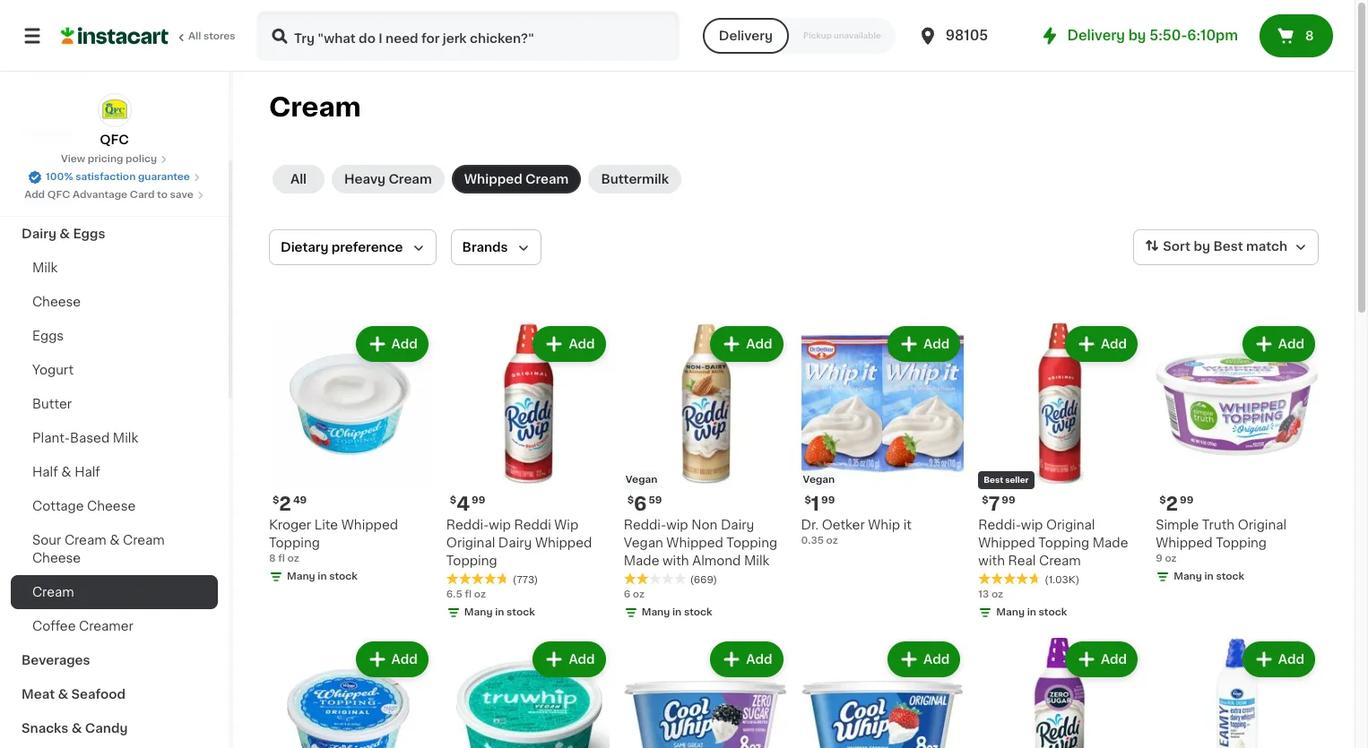 Task type: vqa. For each thing, say whether or not it's contained in the screenshot.
Cottage Cheese link
yes



Task type: locate. For each thing, give the bounding box(es) containing it.
reddi- inside 'reddi-wip original whipped topping made with real cream'
[[979, 519, 1021, 532]]

in for 4
[[495, 608, 504, 618]]

many for 6
[[642, 608, 670, 618]]

by
[[1129, 29, 1146, 42], [1194, 240, 1211, 253]]

1 horizontal spatial reddi-
[[624, 519, 666, 532]]

1 vertical spatial by
[[1194, 240, 1211, 253]]

$ down best seller
[[982, 496, 989, 506]]

2 with from the left
[[663, 555, 689, 567]]

0 vertical spatial dairy
[[22, 228, 56, 240]]

plant-
[[32, 432, 70, 445]]

0 horizontal spatial milk
[[32, 262, 58, 274]]

stock
[[329, 572, 358, 582], [1216, 572, 1245, 582], [507, 608, 535, 618], [1039, 608, 1067, 618], [684, 608, 712, 618]]

many
[[287, 572, 315, 582], [1174, 572, 1202, 582], [464, 608, 493, 618], [997, 608, 1025, 618], [642, 608, 670, 618]]

product group
[[269, 323, 432, 588], [446, 323, 609, 624], [624, 323, 787, 624], [801, 323, 964, 549], [979, 323, 1142, 624], [1156, 323, 1319, 588], [269, 638, 432, 749], [446, 638, 609, 749], [624, 638, 787, 749], [801, 638, 964, 749], [979, 638, 1142, 749], [1156, 638, 1319, 749]]

98105
[[946, 29, 988, 42]]

99
[[472, 496, 485, 506], [821, 496, 835, 506], [1002, 496, 1016, 506], [1180, 496, 1194, 506]]

0 vertical spatial best
[[1214, 240, 1243, 253]]

half down plant-
[[32, 466, 58, 479]]

topping inside the reddi-wip non dairy vegan whipped topping made with almond milk
[[727, 537, 778, 550]]

many in stock down 6.5 fl oz
[[464, 608, 535, 618]]

add qfc advantage card to save
[[24, 190, 194, 200]]

99 right 4
[[472, 496, 485, 506]]

half & half
[[32, 466, 100, 479]]

1 reddi- from the left
[[446, 519, 489, 532]]

product group containing 6
[[624, 323, 787, 624]]

cheese down the half & half link
[[87, 500, 136, 513]]

0 vertical spatial all
[[188, 31, 201, 41]]

reddi- down $ 7 99
[[979, 519, 1021, 532]]

cream up all "link"
[[269, 94, 361, 120]]

1 2 from the left
[[279, 495, 291, 514]]

by for sort
[[1194, 240, 1211, 253]]

99 inside $ 4 99
[[472, 496, 485, 506]]

view pricing policy
[[61, 154, 157, 164]]

topping up almond
[[727, 537, 778, 550]]

0 vertical spatial by
[[1129, 29, 1146, 42]]

original up (1.03k)
[[1046, 519, 1095, 532]]

stock for 7
[[1039, 608, 1067, 618]]

with inside 'reddi-wip original whipped topping made with real cream'
[[979, 555, 1005, 567]]

1 horizontal spatial half
[[75, 466, 100, 479]]

whipped inside 'simple truth original whipped topping 9 oz'
[[1156, 537, 1213, 550]]

original down $ 4 99
[[446, 537, 495, 550]]

many in stock for 7
[[997, 608, 1067, 618]]

1 vertical spatial fl
[[465, 590, 472, 600]]

1 horizontal spatial original
[[1046, 519, 1095, 532]]

2
[[279, 495, 291, 514], [1166, 495, 1178, 514]]

99 for 7
[[1002, 496, 1016, 506]]

0 horizontal spatial best
[[984, 476, 1004, 484]]

$ inside $ 4 99
[[450, 496, 457, 506]]

cream right heavy
[[389, 173, 432, 186]]

oz
[[826, 536, 838, 546], [287, 554, 299, 564], [1165, 554, 1177, 564], [474, 590, 486, 600], [992, 590, 1004, 600], [633, 590, 645, 600]]

1 horizontal spatial all
[[290, 173, 307, 186]]

half down 'plant-based milk'
[[75, 466, 100, 479]]

with left real
[[979, 555, 1005, 567]]

in
[[318, 572, 327, 582], [1205, 572, 1214, 582], [495, 608, 504, 618], [1027, 608, 1037, 618], [673, 608, 682, 618]]

wip for 6
[[666, 519, 688, 532]]

2 horizontal spatial original
[[1238, 519, 1287, 532]]

& left candy
[[71, 723, 82, 735]]

buttermilk link
[[589, 165, 682, 194]]

advantage
[[73, 190, 127, 200]]

recipes link
[[11, 115, 218, 149]]

beverages link
[[11, 644, 218, 678]]

many for 4
[[464, 608, 493, 618]]

produce link
[[11, 183, 218, 217]]

$ up simple
[[1160, 496, 1166, 506]]

reddi-wip reddi wip original dairy whipped topping
[[446, 519, 592, 567]]

0 horizontal spatial wip
[[489, 519, 511, 532]]

0 horizontal spatial 8
[[269, 554, 276, 564]]

99 up simple
[[1180, 496, 1194, 506]]

(669)
[[690, 576, 717, 585]]

Search field
[[258, 13, 678, 59]]

all inside "link"
[[290, 173, 307, 186]]

whipped up real
[[979, 537, 1035, 550]]

butter link
[[11, 387, 218, 421]]

stock for 4
[[507, 608, 535, 618]]

0 horizontal spatial reddi-
[[446, 519, 489, 532]]

original
[[1046, 519, 1095, 532], [1238, 519, 1287, 532], [446, 537, 495, 550]]

qfc down 100%
[[47, 190, 70, 200]]

$ 6 59
[[627, 495, 662, 514]]

$ for kroger lite whipped topping
[[273, 496, 279, 506]]

cream link
[[11, 576, 218, 610]]

0 horizontal spatial dairy
[[22, 228, 56, 240]]

delivery inside "button"
[[719, 30, 773, 42]]

$ inside $ 1 99
[[805, 496, 811, 506]]

2 horizontal spatial dairy
[[721, 519, 754, 532]]

brands
[[462, 241, 508, 254]]

3 reddi- from the left
[[624, 519, 666, 532]]

1 horizontal spatial delivery
[[1068, 29, 1125, 42]]

real
[[1008, 555, 1036, 567]]

0 vertical spatial fl
[[278, 554, 285, 564]]

0 vertical spatial 6
[[634, 495, 647, 514]]

None search field
[[256, 11, 680, 61]]

3 99 from the left
[[1002, 496, 1016, 506]]

oz right 9
[[1165, 554, 1177, 564]]

sour cream & cream cheese
[[32, 534, 165, 565]]

eggs up yogurt
[[32, 330, 64, 343]]

dairy & eggs
[[22, 228, 105, 240]]

1 99 from the left
[[472, 496, 485, 506]]

6 $ from the left
[[1160, 496, 1166, 506]]

view pricing policy link
[[61, 152, 168, 167]]

0 horizontal spatial qfc
[[47, 190, 70, 200]]

reddi- inside the reddi-wip non dairy vegan whipped topping made with almond milk
[[624, 519, 666, 532]]

snacks & candy
[[22, 723, 128, 735]]

wip inside the reddi-wip non dairy vegan whipped topping made with almond milk
[[666, 519, 688, 532]]

1 vertical spatial best
[[984, 476, 1004, 484]]

all
[[188, 31, 201, 41], [290, 173, 307, 186]]

99 inside $ 7 99
[[1002, 496, 1016, 506]]

reddi- for 7
[[979, 519, 1021, 532]]

it
[[904, 519, 912, 532]]

2 horizontal spatial reddi-
[[979, 519, 1021, 532]]

stores
[[203, 31, 236, 41]]

many down 'simple truth original whipped topping 9 oz'
[[1174, 572, 1202, 582]]

fl down kroger
[[278, 554, 285, 564]]

heavy cream link
[[332, 165, 444, 194]]

topping up 6.5 fl oz
[[446, 555, 497, 567]]

best for best seller
[[984, 476, 1004, 484]]

0 horizontal spatial by
[[1129, 29, 1146, 42]]

vegan inside the reddi-wip non dairy vegan whipped topping made with almond milk
[[624, 537, 663, 550]]

cream inside "link"
[[32, 586, 74, 599]]

milk down dairy & eggs on the left top of page
[[32, 262, 58, 274]]

reddi- down $ 4 99
[[446, 519, 489, 532]]

topping down truth
[[1216, 537, 1267, 550]]

satisfaction
[[75, 172, 136, 182]]

1 horizontal spatial qfc
[[100, 134, 129, 146]]

8 button
[[1260, 14, 1333, 57]]

$ inside $ 6 59
[[627, 496, 634, 506]]

milk right almond
[[744, 555, 770, 567]]

1 vertical spatial made
[[624, 555, 659, 567]]

dairy
[[22, 228, 56, 240], [721, 519, 754, 532], [498, 537, 532, 550]]

whipped cream
[[464, 173, 569, 186]]

2 99 from the left
[[821, 496, 835, 506]]

0 horizontal spatial half
[[32, 466, 58, 479]]

half & half link
[[11, 456, 218, 490]]

2 up simple
[[1166, 495, 1178, 514]]

0 vertical spatial cheese
[[32, 296, 81, 308]]

8 inside button
[[1306, 30, 1314, 42]]

1 horizontal spatial fl
[[465, 590, 472, 600]]

many in stock down 'simple truth original whipped topping 9 oz'
[[1174, 572, 1245, 582]]

0 vertical spatial 8
[[1306, 30, 1314, 42]]

stock down (669)
[[684, 608, 712, 618]]

sort
[[1163, 240, 1191, 253]]

policy
[[126, 154, 157, 164]]

delivery for delivery
[[719, 30, 773, 42]]

cheese down sour
[[32, 552, 81, 565]]

product group containing 1
[[801, 323, 964, 549]]

$ left "59"
[[627, 496, 634, 506]]

★★★★★ for 7
[[979, 573, 1041, 585]]

1 horizontal spatial 8
[[1306, 30, 1314, 42]]

$ inside $ 2 49
[[273, 496, 279, 506]]

2 vertical spatial cheese
[[32, 552, 81, 565]]

4 $ from the left
[[982, 496, 989, 506]]

100% satisfaction guarantee button
[[28, 167, 201, 185]]

milk inside the reddi-wip non dairy vegan whipped topping made with almond milk
[[744, 555, 770, 567]]

reddi-wip non dairy vegan whipped topping made with almond milk
[[624, 519, 778, 567]]

best inside field
[[1214, 240, 1243, 253]]

stock down (773)
[[507, 608, 535, 618]]

$ 2 49
[[273, 495, 307, 514]]

1 horizontal spatial best
[[1214, 240, 1243, 253]]

whipped inside whipped cream 'link'
[[464, 173, 523, 186]]

1 horizontal spatial by
[[1194, 240, 1211, 253]]

1 vertical spatial eggs
[[32, 330, 64, 343]]

all left heavy
[[290, 173, 307, 186]]

in down reddi-wip reddi wip original dairy whipped topping
[[495, 608, 504, 618]]

many down 6.5 fl oz
[[464, 608, 493, 618]]

match
[[1246, 240, 1288, 253]]

0 vertical spatial milk
[[32, 262, 58, 274]]

wip for 7
[[1021, 519, 1043, 532]]

many in stock down (1.03k)
[[997, 608, 1067, 618]]

8 inside 'kroger lite whipped topping 8 fl oz'
[[269, 554, 276, 564]]

vegan up $ 1 99
[[803, 475, 835, 485]]

0 horizontal spatial fl
[[278, 554, 285, 564]]

1 horizontal spatial with
[[979, 555, 1005, 567]]

oz right 13 on the right of the page
[[992, 590, 1004, 600]]

1 $ from the left
[[273, 496, 279, 506]]

kroger
[[269, 519, 311, 532]]

Best match Sort by field
[[1134, 230, 1319, 265]]

creamer
[[79, 621, 133, 633]]

topping up (1.03k)
[[1039, 537, 1090, 550]]

stock down (1.03k)
[[1039, 608, 1067, 618]]

best left seller
[[984, 476, 1004, 484]]

qfc
[[100, 134, 129, 146], [47, 190, 70, 200]]

0 horizontal spatial with
[[663, 555, 689, 567]]

1 horizontal spatial made
[[1093, 537, 1128, 550]]

& down cottage cheese "link"
[[110, 534, 120, 547]]

non
[[692, 519, 718, 532]]

by left 5:50-
[[1129, 29, 1146, 42]]

2 half from the left
[[75, 466, 100, 479]]

cheese up "eggs" link on the left top of page
[[32, 296, 81, 308]]

1 vertical spatial 8
[[269, 554, 276, 564]]

reddi- for 6
[[624, 519, 666, 532]]

0 vertical spatial made
[[1093, 537, 1128, 550]]

2 2 from the left
[[1166, 495, 1178, 514]]

1 vertical spatial cheese
[[87, 500, 136, 513]]

5 $ from the left
[[627, 496, 634, 506]]

in down 'kroger lite whipped topping 8 fl oz'
[[318, 572, 327, 582]]

$ for reddi-wip original whipped topping made with real cream
[[982, 496, 989, 506]]

cream down cottage cheese "link"
[[123, 534, 165, 547]]

thanksgiving
[[22, 160, 107, 172]]

1 wip from the left
[[489, 519, 511, 532]]

topping down kroger
[[269, 537, 320, 550]]

all for all
[[290, 173, 307, 186]]

reddi- inside reddi-wip reddi wip original dairy whipped topping
[[446, 519, 489, 532]]

by for delivery
[[1129, 29, 1146, 42]]

in down real
[[1027, 608, 1037, 618]]

lite
[[314, 519, 338, 532]]

wip up real
[[1021, 519, 1043, 532]]

99 right 7
[[1002, 496, 1016, 506]]

fl inside 'kroger lite whipped topping 8 fl oz'
[[278, 554, 285, 564]]

truth
[[1202, 519, 1235, 532]]

49
[[293, 496, 307, 506]]

2 for kroger lite whipped topping
[[279, 495, 291, 514]]

all left stores
[[188, 31, 201, 41]]

whipped up brands dropdown button in the top left of the page
[[464, 173, 523, 186]]

milk link
[[11, 251, 218, 285]]

with left almond
[[663, 555, 689, 567]]

wip left non
[[666, 519, 688, 532]]

original right truth
[[1238, 519, 1287, 532]]

$ left 49
[[273, 496, 279, 506]]

oz down oetker
[[826, 536, 838, 546]]

$ up reddi-wip reddi wip original dairy whipped topping
[[450, 496, 457, 506]]

1 horizontal spatial wip
[[666, 519, 688, 532]]

oz down kroger
[[287, 554, 299, 564]]

1 vertical spatial dairy
[[721, 519, 754, 532]]

& down produce
[[59, 228, 70, 240]]

product group containing 4
[[446, 323, 609, 624]]

oz inside dr. oetker whip it 0.35 oz
[[826, 536, 838, 546]]

&
[[59, 228, 70, 240], [61, 466, 71, 479], [110, 534, 120, 547], [58, 689, 68, 701], [71, 723, 82, 735]]

dairy down reddi at the left bottom of page
[[498, 537, 532, 550]]

2 wip from the left
[[1021, 519, 1043, 532]]

1 vertical spatial 6
[[624, 590, 630, 600]]

many down 'kroger lite whipped topping 8 fl oz'
[[287, 572, 315, 582]]

0 horizontal spatial all
[[188, 31, 201, 41]]

dietary
[[281, 241, 329, 254]]

beverages
[[22, 655, 90, 667]]

fl right 6.5
[[465, 590, 472, 600]]

2 reddi- from the left
[[979, 519, 1021, 532]]

whipped inside reddi-wip reddi wip original dairy whipped topping
[[535, 537, 592, 550]]

1 horizontal spatial milk
[[113, 432, 138, 445]]

half
[[32, 466, 58, 479], [75, 466, 100, 479]]

milk
[[32, 262, 58, 274], [113, 432, 138, 445], [744, 555, 770, 567]]

in for 7
[[1027, 608, 1037, 618]]

pricing
[[88, 154, 123, 164]]

cream down cottage cheese
[[64, 534, 106, 547]]

1 vertical spatial all
[[290, 173, 307, 186]]

$ up dr.
[[805, 496, 811, 506]]

cream up (1.03k)
[[1039, 555, 1081, 567]]

whipped right lite
[[341, 519, 398, 532]]

$ 4 99
[[450, 495, 485, 514]]

7
[[989, 495, 1000, 514]]

2 vertical spatial milk
[[744, 555, 770, 567]]

0 vertical spatial eggs
[[73, 228, 105, 240]]

reddi- down $ 6 59
[[624, 519, 666, 532]]

many in stock down 'kroger lite whipped topping 8 fl oz'
[[287, 572, 358, 582]]

$ inside $ 7 99
[[982, 496, 989, 506]]

99 right the 1
[[821, 496, 835, 506]]

almond
[[692, 555, 741, 567]]

to
[[157, 190, 168, 200]]

by inside field
[[1194, 240, 1211, 253]]

1 horizontal spatial 6
[[634, 495, 647, 514]]

2 $ from the left
[[450, 496, 457, 506]]

99 inside $ 2 99
[[1180, 496, 1194, 506]]

2 vertical spatial dairy
[[498, 537, 532, 550]]

dr.
[[801, 519, 819, 532]]

4 99 from the left
[[1180, 496, 1194, 506]]

many down 6 oz
[[642, 608, 670, 618]]

& up cottage at bottom left
[[61, 466, 71, 479]]

& for seafood
[[58, 689, 68, 701]]

sour cream & cream cheese link
[[11, 524, 218, 576]]

$ inside $ 2 99
[[1160, 496, 1166, 506]]

0 horizontal spatial 2
[[279, 495, 291, 514]]

1 with from the left
[[979, 555, 1005, 567]]

best seller
[[984, 476, 1029, 484]]

1 horizontal spatial 2
[[1166, 495, 1178, 514]]

vegan up $ 6 59
[[626, 475, 658, 485]]

$ for dr. oetker whip it
[[805, 496, 811, 506]]

seafood
[[71, 689, 126, 701]]

whipped down simple
[[1156, 537, 1213, 550]]

99 inside $ 1 99
[[821, 496, 835, 506]]

many down 13 oz
[[997, 608, 1025, 618]]

all stores
[[188, 31, 236, 41]]

best match
[[1214, 240, 1288, 253]]

add
[[24, 190, 45, 200], [391, 338, 418, 351], [569, 338, 595, 351], [746, 338, 773, 351], [924, 338, 950, 351], [1101, 338, 1127, 351], [1278, 338, 1305, 351], [391, 654, 418, 666], [569, 654, 595, 666], [746, 654, 773, 666], [924, 654, 950, 666], [1101, 654, 1127, 666], [1278, 654, 1305, 666]]

whipped down non
[[667, 537, 723, 550]]

qfc up view pricing policy "link"
[[100, 134, 129, 146]]

& right "meat"
[[58, 689, 68, 701]]

milk right based
[[113, 432, 138, 445]]

topping inside 'kroger lite whipped topping 8 fl oz'
[[269, 537, 320, 550]]

3 wip from the left
[[666, 519, 688, 532]]

vegan down $ 6 59
[[624, 537, 663, 550]]

0 horizontal spatial delivery
[[719, 30, 773, 42]]

0 horizontal spatial original
[[446, 537, 495, 550]]

best left match
[[1214, 240, 1243, 253]]

dairy right non
[[721, 519, 754, 532]]

by right sort
[[1194, 240, 1211, 253]]

original inside 'reddi-wip original whipped topping made with real cream'
[[1046, 519, 1095, 532]]

wip inside reddi-wip reddi wip original dairy whipped topping
[[489, 519, 511, 532]]

2 horizontal spatial milk
[[744, 555, 770, 567]]

3 $ from the left
[[805, 496, 811, 506]]

13 oz
[[979, 590, 1004, 600]]

oz inside 'kroger lite whipped topping 8 fl oz'
[[287, 554, 299, 564]]

& for half
[[61, 466, 71, 479]]

cream up the coffee
[[32, 586, 74, 599]]

original inside 'simple truth original whipped topping 9 oz'
[[1238, 519, 1287, 532]]

0 horizontal spatial made
[[624, 555, 659, 567]]

2 left 49
[[279, 495, 291, 514]]

9
[[1156, 554, 1163, 564]]

whipped down wip
[[535, 537, 592, 550]]

dairy down produce
[[22, 228, 56, 240]]

eggs down advantage
[[73, 228, 105, 240]]

many in stock down (669)
[[642, 608, 712, 618]]

wip left reddi at the left bottom of page
[[489, 519, 511, 532]]

sour
[[32, 534, 61, 547]]

wip inside 'reddi-wip original whipped topping made with real cream'
[[1021, 519, 1043, 532]]

1 horizontal spatial dairy
[[498, 537, 532, 550]]

in down the reddi-wip non dairy vegan whipped topping made with almond milk
[[673, 608, 682, 618]]

2 horizontal spatial wip
[[1021, 519, 1043, 532]]



Task type: describe. For each thing, give the bounding box(es) containing it.
all stores link
[[61, 11, 237, 61]]

cottage
[[32, 500, 84, 513]]

6.5
[[446, 590, 463, 600]]

made inside 'reddi-wip original whipped topping made with real cream'
[[1093, 537, 1128, 550]]

thanksgiving link
[[11, 149, 218, 183]]

dietary preference
[[281, 241, 403, 254]]

sort by
[[1163, 240, 1211, 253]]

delivery button
[[703, 18, 789, 54]]

delivery by 5:50-6:10pm
[[1068, 29, 1238, 42]]

save
[[170, 190, 194, 200]]

(1.03k)
[[1045, 576, 1080, 585]]

buttermilk
[[601, 173, 669, 186]]

many in stock for 6
[[642, 608, 712, 618]]

topping inside 'reddi-wip original whipped topping made with real cream'
[[1039, 537, 1090, 550]]

cottage cheese link
[[11, 490, 218, 524]]

kroger lite whipped topping 8 fl oz
[[269, 519, 398, 564]]

meat & seafood link
[[11, 678, 218, 712]]

whipped inside the reddi-wip non dairy vegan whipped topping made with almond milk
[[667, 537, 723, 550]]

in for 6
[[673, 608, 682, 618]]

& for eggs
[[59, 228, 70, 240]]

cream up brands dropdown button in the top left of the page
[[526, 173, 569, 186]]

vegan for 1
[[803, 475, 835, 485]]

$ for reddi-wip non dairy vegan whipped topping made with almond milk
[[627, 496, 634, 506]]

original inside reddi-wip reddi wip original dairy whipped topping
[[446, 537, 495, 550]]

add qfc advantage card to save link
[[24, 188, 204, 203]]

stock for 6
[[684, 608, 712, 618]]

whip
[[868, 519, 900, 532]]

vegan for 6
[[626, 475, 658, 485]]

2 for simple truth original whipped topping
[[1166, 495, 1178, 514]]

dairy & eggs link
[[11, 217, 218, 251]]

0 horizontal spatial eggs
[[32, 330, 64, 343]]

cheese inside "link"
[[87, 500, 136, 513]]

stock down 'simple truth original whipped topping 9 oz'
[[1216, 572, 1245, 582]]

reddi- for 4
[[446, 519, 489, 532]]

$ 1 99
[[805, 495, 835, 514]]

whipped inside 'kroger lite whipped topping 8 fl oz'
[[341, 519, 398, 532]]

with inside the reddi-wip non dairy vegan whipped topping made with almond milk
[[663, 555, 689, 567]]

0 horizontal spatial 6
[[624, 590, 630, 600]]

all for all stores
[[188, 31, 201, 41]]

cheese inside sour cream & cream cheese
[[32, 552, 81, 565]]

fl inside product group
[[465, 590, 472, 600]]

cheese link
[[11, 285, 218, 319]]

butter
[[32, 398, 72, 411]]

heavy cream
[[344, 173, 432, 186]]

guarantee
[[138, 172, 190, 182]]

0 vertical spatial qfc
[[100, 134, 129, 146]]

oz down the reddi-wip non dairy vegan whipped topping made with almond milk
[[633, 590, 645, 600]]

topping inside reddi-wip reddi wip original dairy whipped topping
[[446, 555, 497, 567]]

in down 'simple truth original whipped topping 9 oz'
[[1205, 572, 1214, 582]]

produce
[[22, 194, 76, 206]]

oetker
[[822, 519, 865, 532]]

cottage cheese
[[32, 500, 136, 513]]

4
[[457, 495, 470, 514]]

wip for 4
[[489, 519, 511, 532]]

5:50-
[[1150, 29, 1187, 42]]

plant-based milk link
[[11, 421, 218, 456]]

original for truth
[[1238, 519, 1287, 532]]

best for best match
[[1214, 240, 1243, 253]]

qfc logo image
[[97, 93, 131, 127]]

59
[[649, 496, 662, 506]]

& inside sour cream & cream cheese
[[110, 534, 120, 547]]

topping inside 'simple truth original whipped topping 9 oz'
[[1216, 537, 1267, 550]]

many for 7
[[997, 608, 1025, 618]]

delivery for delivery by 5:50-6:10pm
[[1068, 29, 1125, 42]]

cream inside 'reddi-wip original whipped topping made with real cream'
[[1039, 555, 1081, 567]]

yogurt link
[[11, 353, 218, 387]]

99 for 2
[[1180, 496, 1194, 506]]

★★★★★ for 4
[[446, 573, 509, 585]]

candy
[[85, 723, 128, 735]]

eggs link
[[11, 319, 218, 353]]

coffee creamer
[[32, 621, 133, 633]]

dairy inside reddi-wip reddi wip original dairy whipped topping
[[498, 537, 532, 550]]

1
[[811, 495, 820, 514]]

100% satisfaction guarantee
[[46, 172, 190, 182]]

many in stock for 4
[[464, 608, 535, 618]]

dr. oetker whip it 0.35 oz
[[801, 519, 912, 546]]

whipped inside 'reddi-wip original whipped topping made with real cream'
[[979, 537, 1035, 550]]

0.35
[[801, 536, 824, 546]]

1 half from the left
[[32, 466, 58, 479]]

coffee
[[32, 621, 76, 633]]

original for wip
[[1046, 519, 1095, 532]]

card
[[130, 190, 155, 200]]

1 vertical spatial milk
[[113, 432, 138, 445]]

reddi
[[514, 519, 551, 532]]

snacks & candy link
[[11, 712, 218, 746]]

service type group
[[703, 18, 896, 54]]

oz inside 'simple truth original whipped topping 9 oz'
[[1165, 554, 1177, 564]]

whipped cream link
[[452, 165, 581, 194]]

product group containing 7
[[979, 323, 1142, 624]]

1 horizontal spatial eggs
[[73, 228, 105, 240]]

99 for 1
[[821, 496, 835, 506]]

made inside the reddi-wip non dairy vegan whipped topping made with almond milk
[[624, 555, 659, 567]]

seller
[[1005, 476, 1029, 484]]

meat
[[22, 689, 55, 701]]

brands button
[[451, 230, 541, 265]]

98105 button
[[917, 11, 1025, 61]]

1 vertical spatial qfc
[[47, 190, 70, 200]]

instacart logo image
[[61, 25, 169, 47]]

6:10pm
[[1187, 29, 1238, 42]]

$ for reddi-wip reddi wip original dairy whipped topping
[[450, 496, 457, 506]]

dietary preference button
[[269, 230, 436, 265]]

recipes
[[22, 126, 74, 138]]

6 oz
[[624, 590, 645, 600]]

stock down 'kroger lite whipped topping 8 fl oz'
[[329, 572, 358, 582]]

(773)
[[513, 576, 538, 585]]

$ 2 99
[[1160, 495, 1194, 514]]

based
[[70, 432, 110, 445]]

★★★★★ for 6
[[624, 573, 687, 585]]

view
[[61, 154, 85, 164]]

99 for 4
[[472, 496, 485, 506]]

simple
[[1156, 519, 1199, 532]]

heavy
[[344, 173, 386, 186]]

& for candy
[[71, 723, 82, 735]]

dairy inside the reddi-wip non dairy vegan whipped topping made with almond milk
[[721, 519, 754, 532]]

delivery by 5:50-6:10pm link
[[1039, 25, 1238, 47]]

simple truth original whipped topping 9 oz
[[1156, 519, 1287, 564]]

lists link
[[11, 50, 218, 86]]

preference
[[332, 241, 403, 254]]

yogurt
[[32, 364, 74, 377]]

oz right 6.5
[[474, 590, 486, 600]]

reddi-wip original whipped topping made with real cream
[[979, 519, 1128, 567]]

$ for simple truth original whipped topping
[[1160, 496, 1166, 506]]

plant-based milk
[[32, 432, 138, 445]]



